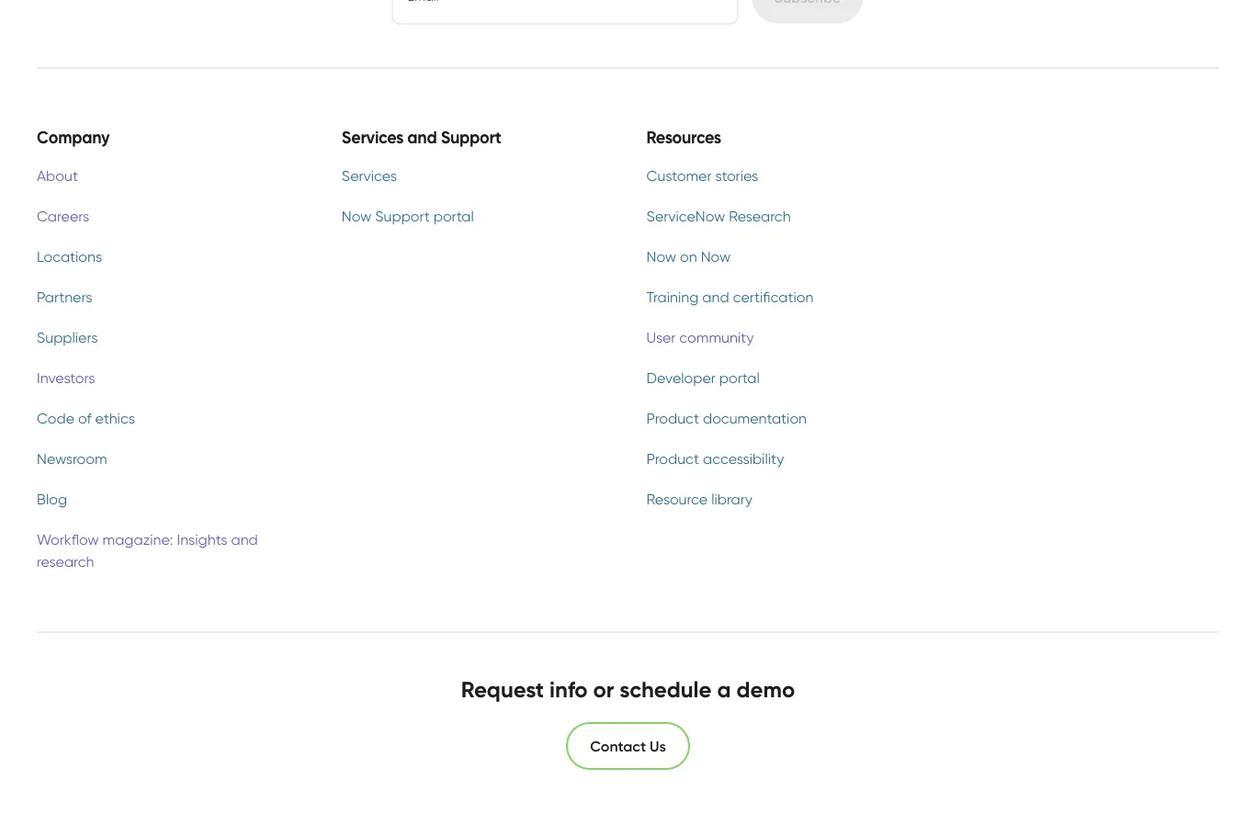 Task type: describe. For each thing, give the bounding box(es) containing it.
blog
[[37, 491, 67, 509]]

now support portal link
[[342, 206, 610, 228]]

careers link
[[37, 206, 305, 228]]

product accessibility
[[647, 450, 784, 468]]

product for product accessibility
[[647, 450, 699, 468]]

portal inside developer portal link
[[719, 369, 760, 387]]

now for now on now
[[647, 248, 677, 266]]

resource library link
[[647, 489, 915, 511]]

a
[[717, 676, 731, 704]]

research
[[37, 553, 94, 571]]

locations
[[37, 248, 102, 266]]

newsroom link
[[37, 448, 305, 471]]

and for training
[[703, 289, 729, 306]]

product documentation link
[[647, 408, 915, 430]]

0 vertical spatial support
[[441, 127, 501, 148]]

locations link
[[37, 246, 305, 268]]

partners link
[[37, 287, 305, 309]]

documentation
[[703, 410, 807, 428]]

resources
[[647, 127, 722, 148]]

research
[[729, 208, 791, 226]]

contact us link
[[568, 725, 688, 769]]

partners
[[37, 289, 92, 306]]

contact us
[[590, 737, 666, 755]]

customer stories
[[647, 167, 758, 185]]

resource library
[[647, 491, 753, 509]]

services link
[[342, 165, 610, 187]]

workflow
[[37, 531, 99, 549]]

investors
[[37, 369, 95, 387]]

code of ethics
[[37, 410, 135, 428]]

blog link
[[37, 489, 305, 511]]

suppliers
[[37, 329, 98, 347]]

library
[[712, 491, 753, 509]]

training
[[647, 289, 699, 306]]

services for services
[[342, 167, 397, 185]]

or
[[593, 676, 614, 704]]

now on now link
[[647, 246, 915, 268]]

developer portal
[[647, 369, 760, 387]]

of
[[78, 410, 92, 428]]

request
[[461, 676, 544, 704]]

certification
[[733, 289, 814, 306]]

services for services and support
[[342, 127, 404, 148]]

now support portal
[[342, 208, 474, 226]]

training and certification link
[[647, 287, 915, 309]]

product accessibility link
[[647, 448, 915, 471]]

customer stories link
[[647, 165, 915, 187]]

magazine:
[[103, 531, 173, 549]]

ethics
[[95, 410, 135, 428]]

about link
[[37, 165, 305, 187]]

code
[[37, 410, 75, 428]]

developer
[[647, 369, 716, 387]]



Task type: locate. For each thing, give the bounding box(es) containing it.
info
[[550, 676, 588, 704]]

and inside workflow magazine: insights and research
[[231, 531, 258, 549]]

resource
[[647, 491, 708, 509]]

request info or schedule a demo
[[461, 676, 795, 704]]

developer portal link
[[647, 368, 915, 390]]

1 horizontal spatial and
[[408, 127, 437, 148]]

1 services from the top
[[342, 127, 404, 148]]

0 vertical spatial and
[[408, 127, 437, 148]]

product for product documentation
[[647, 410, 699, 428]]

careers
[[37, 208, 89, 226]]

2 vertical spatial and
[[231, 531, 258, 549]]

newsroom
[[37, 450, 107, 468]]

2 services from the top
[[342, 167, 397, 185]]

suppliers link
[[37, 327, 305, 349]]

now for now support portal
[[342, 208, 372, 226]]

support down services and support
[[375, 208, 430, 226]]

1 vertical spatial product
[[647, 450, 699, 468]]

2 horizontal spatial now
[[701, 248, 731, 266]]

community
[[680, 329, 754, 347]]

product documentation
[[647, 410, 807, 428]]

portal inside now support portal link
[[434, 208, 474, 226]]

1 vertical spatial portal
[[719, 369, 760, 387]]

services and support
[[342, 127, 501, 148]]

now
[[342, 208, 372, 226], [647, 248, 677, 266], [701, 248, 731, 266]]

accessibility
[[703, 450, 784, 468]]

1 horizontal spatial now
[[647, 248, 677, 266]]

user community link
[[647, 327, 915, 349]]

investors link
[[37, 368, 305, 390]]

insights
[[177, 531, 227, 549]]

workflow magazine: insights and research
[[37, 531, 258, 571]]

schedule
[[620, 676, 712, 704]]

portal down services link
[[434, 208, 474, 226]]

1 vertical spatial and
[[703, 289, 729, 306]]

Email text field
[[393, 0, 738, 24]]

customer
[[647, 167, 712, 185]]

1 horizontal spatial portal
[[719, 369, 760, 387]]

support
[[441, 127, 501, 148], [375, 208, 430, 226]]

stories
[[715, 167, 758, 185]]

1 product from the top
[[647, 410, 699, 428]]

now inside now support portal link
[[342, 208, 372, 226]]

code of ethics link
[[37, 408, 305, 430]]

portal
[[434, 208, 474, 226], [719, 369, 760, 387]]

0 horizontal spatial support
[[375, 208, 430, 226]]

contact
[[590, 737, 646, 755]]

servicenow research
[[647, 208, 791, 226]]

workflow magazine: insights and research link
[[37, 529, 305, 573]]

and
[[408, 127, 437, 148], [703, 289, 729, 306], [231, 531, 258, 549]]

2 product from the top
[[647, 450, 699, 468]]

portal up product documentation
[[719, 369, 760, 387]]

1 vertical spatial services
[[342, 167, 397, 185]]

1 horizontal spatial support
[[441, 127, 501, 148]]

user
[[647, 329, 676, 347]]

1 vertical spatial support
[[375, 208, 430, 226]]

and up services link
[[408, 127, 437, 148]]

support up services link
[[441, 127, 501, 148]]

0 vertical spatial portal
[[434, 208, 474, 226]]

user community
[[647, 329, 754, 347]]

0 horizontal spatial and
[[231, 531, 258, 549]]

product
[[647, 410, 699, 428], [647, 450, 699, 468]]

and for services
[[408, 127, 437, 148]]

services
[[342, 127, 404, 148], [342, 167, 397, 185]]

0 horizontal spatial portal
[[434, 208, 474, 226]]

and right insights on the bottom left of page
[[231, 531, 258, 549]]

training and certification
[[647, 289, 814, 306]]

servicenow
[[647, 208, 726, 226]]

product down developer
[[647, 410, 699, 428]]

2 horizontal spatial and
[[703, 289, 729, 306]]

0 horizontal spatial now
[[342, 208, 372, 226]]

us
[[650, 737, 666, 755]]

servicenow research link
[[647, 206, 915, 228]]

about
[[37, 167, 78, 185]]

0 vertical spatial product
[[647, 410, 699, 428]]

company
[[37, 127, 110, 148]]

and up the "community"
[[703, 289, 729, 306]]

on
[[680, 248, 697, 266]]

product up resource
[[647, 450, 699, 468]]

0 vertical spatial services
[[342, 127, 404, 148]]

now on now
[[647, 248, 731, 266]]

demo
[[737, 676, 795, 704]]



Task type: vqa. For each thing, say whether or not it's contained in the screenshot.
Suppliers
yes



